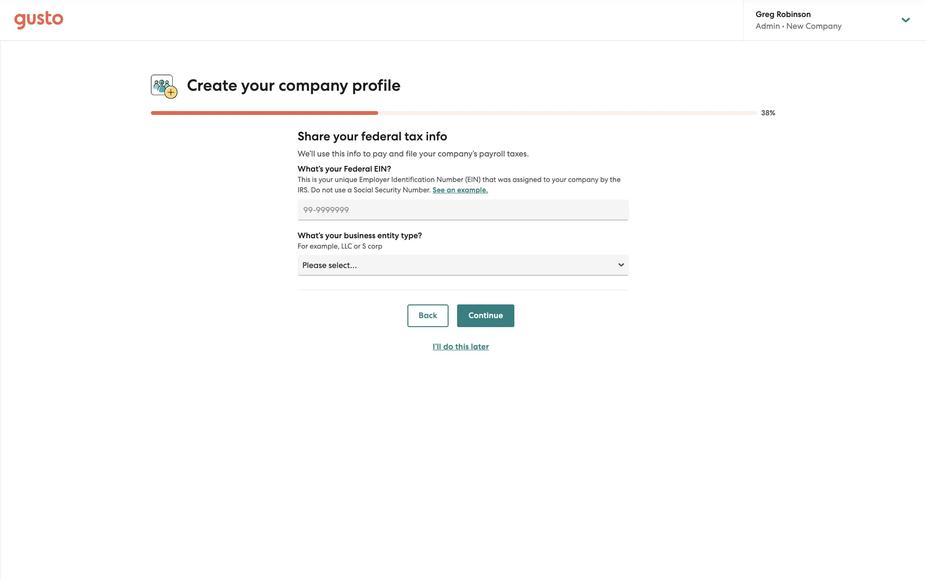 Task type: describe. For each thing, give the bounding box(es) containing it.
use inside this is your unique employer identification number (ein) that was assigned to your company by the irs. do not use a social security number.
[[335, 186, 346, 195]]

38%
[[761, 109, 776, 117]]

continue
[[468, 311, 503, 321]]

i'll
[[433, 342, 441, 352]]

new
[[786, 21, 804, 31]]

this for use
[[332, 149, 345, 159]]

do
[[443, 342, 453, 352]]

(ein)
[[465, 176, 481, 184]]

to inside this is your unique employer identification number (ein) that was assigned to your company by the irs. do not use a social security number.
[[543, 176, 550, 184]]

by
[[600, 176, 608, 184]]

federal
[[344, 164, 372, 174]]

home image
[[14, 11, 63, 30]]

what's your federal ein?
[[298, 164, 391, 174]]

federal
[[361, 129, 402, 144]]

or
[[354, 242, 361, 251]]

What's your Federal EIN? text field
[[298, 200, 629, 221]]

we'll use this info to pay and file your company's payroll taxes.
[[298, 149, 529, 159]]

is
[[312, 176, 317, 184]]

and
[[389, 149, 404, 159]]

number.
[[403, 186, 431, 195]]

back link
[[407, 305, 449, 328]]

s
[[362, 242, 366, 251]]

0 horizontal spatial use
[[317, 149, 330, 159]]

this
[[298, 176, 310, 184]]

llc
[[341, 242, 352, 251]]

example,
[[310, 242, 340, 251]]

greg robinson admin • new company
[[756, 9, 842, 31]]

type?
[[401, 231, 422, 241]]

a
[[347, 186, 352, 195]]

that
[[482, 176, 496, 184]]

entity
[[377, 231, 399, 241]]

example.
[[457, 186, 488, 195]]

unique
[[335, 176, 357, 184]]

later
[[471, 342, 489, 352]]

see
[[433, 186, 445, 195]]

what's your business entity type? for example, llc or s corp
[[298, 231, 422, 251]]

continue button
[[457, 305, 514, 328]]

what's for what's your federal ein?
[[298, 164, 323, 174]]

business
[[344, 231, 375, 241]]

company's
[[438, 149, 477, 159]]

not
[[322, 186, 333, 195]]

this for do
[[455, 342, 469, 352]]

your up the not
[[319, 176, 333, 184]]

this is your unique employer identification number (ein) that was assigned to your company by the irs. do not use a social security number.
[[298, 176, 621, 195]]



Task type: vqa. For each thing, say whether or not it's contained in the screenshot.
partnership?
no



Task type: locate. For each thing, give the bounding box(es) containing it.
0 vertical spatial company
[[279, 76, 348, 95]]

company inside this is your unique employer identification number (ein) that was assigned to your company by the irs. do not use a social security number.
[[568, 176, 599, 184]]

0 vertical spatial this
[[332, 149, 345, 159]]

info
[[426, 129, 447, 144], [347, 149, 361, 159]]

your up the example,
[[325, 231, 342, 241]]

use left the a
[[335, 186, 346, 195]]

admin
[[756, 21, 780, 31]]

social
[[354, 186, 373, 195]]

0 vertical spatial info
[[426, 129, 447, 144]]

0 vertical spatial use
[[317, 149, 330, 159]]

back
[[419, 311, 437, 321]]

1 horizontal spatial this
[[455, 342, 469, 352]]

what's up "is"
[[298, 164, 323, 174]]

use right the we'll
[[317, 149, 330, 159]]

1 vertical spatial this
[[455, 342, 469, 352]]

pay
[[373, 149, 387, 159]]

to
[[363, 149, 371, 159], [543, 176, 550, 184]]

i'll do this later button
[[407, 336, 514, 359]]

do
[[311, 186, 320, 195]]

1 vertical spatial info
[[347, 149, 361, 159]]

this inside button
[[455, 342, 469, 352]]

what's up for
[[298, 231, 323, 241]]

0 horizontal spatial company
[[279, 76, 348, 95]]

what's for what's your business entity type? for example, llc or s corp
[[298, 231, 323, 241]]

1 vertical spatial to
[[543, 176, 550, 184]]

create your company profile
[[187, 76, 401, 95]]

irs.
[[298, 186, 309, 195]]

what's
[[298, 164, 323, 174], [298, 231, 323, 241]]

•
[[782, 21, 784, 31]]

to right assigned
[[543, 176, 550, 184]]

company
[[806, 21, 842, 31]]

profile
[[352, 76, 401, 95]]

your right create
[[241, 76, 275, 95]]

ein?
[[374, 164, 391, 174]]

this up what's your federal ein?
[[332, 149, 345, 159]]

1 horizontal spatial info
[[426, 129, 447, 144]]

1 vertical spatial company
[[568, 176, 599, 184]]

1 what's from the top
[[298, 164, 323, 174]]

security
[[375, 186, 401, 195]]

identification
[[391, 176, 435, 184]]

an
[[447, 186, 455, 195]]

the
[[610, 176, 621, 184]]

your
[[241, 76, 275, 95], [333, 129, 358, 144], [419, 149, 436, 159], [325, 164, 342, 174], [319, 176, 333, 184], [552, 176, 566, 184], [325, 231, 342, 241]]

share
[[298, 129, 330, 144]]

share your federal tax info
[[298, 129, 447, 144]]

was
[[498, 176, 511, 184]]

this
[[332, 149, 345, 159], [455, 342, 469, 352]]

your right share
[[333, 129, 358, 144]]

to left pay
[[363, 149, 371, 159]]

create
[[187, 76, 237, 95]]

your right assigned
[[552, 176, 566, 184]]

number
[[436, 176, 463, 184]]

what's inside the what's your business entity type? for example, llc or s corp
[[298, 231, 323, 241]]

payroll
[[479, 149, 505, 159]]

assigned
[[513, 176, 542, 184]]

2 what's from the top
[[298, 231, 323, 241]]

company
[[279, 76, 348, 95], [568, 176, 599, 184]]

1 horizontal spatial company
[[568, 176, 599, 184]]

i'll do this later
[[433, 342, 489, 352]]

robinson
[[776, 9, 811, 19]]

employer
[[359, 176, 390, 184]]

1 horizontal spatial use
[[335, 186, 346, 195]]

your up unique
[[325, 164, 342, 174]]

greg
[[756, 9, 774, 19]]

taxes.
[[507, 149, 529, 159]]

this right "do" at the bottom left
[[455, 342, 469, 352]]

we'll
[[298, 149, 315, 159]]

info up federal
[[347, 149, 361, 159]]

use
[[317, 149, 330, 159], [335, 186, 346, 195]]

0 horizontal spatial this
[[332, 149, 345, 159]]

0 vertical spatial to
[[363, 149, 371, 159]]

1 vertical spatial use
[[335, 186, 346, 195]]

see an example.
[[433, 186, 488, 195]]

your right 'file'
[[419, 149, 436, 159]]

corp
[[368, 242, 382, 251]]

0 vertical spatial what's
[[298, 164, 323, 174]]

1 vertical spatial what's
[[298, 231, 323, 241]]

tax
[[405, 129, 423, 144]]

1 horizontal spatial to
[[543, 176, 550, 184]]

for
[[298, 242, 308, 251]]

0 horizontal spatial to
[[363, 149, 371, 159]]

info right tax
[[426, 129, 447, 144]]

file
[[406, 149, 417, 159]]

see an example. button
[[433, 185, 488, 196]]

your inside the what's your business entity type? for example, llc or s corp
[[325, 231, 342, 241]]

0 horizontal spatial info
[[347, 149, 361, 159]]



